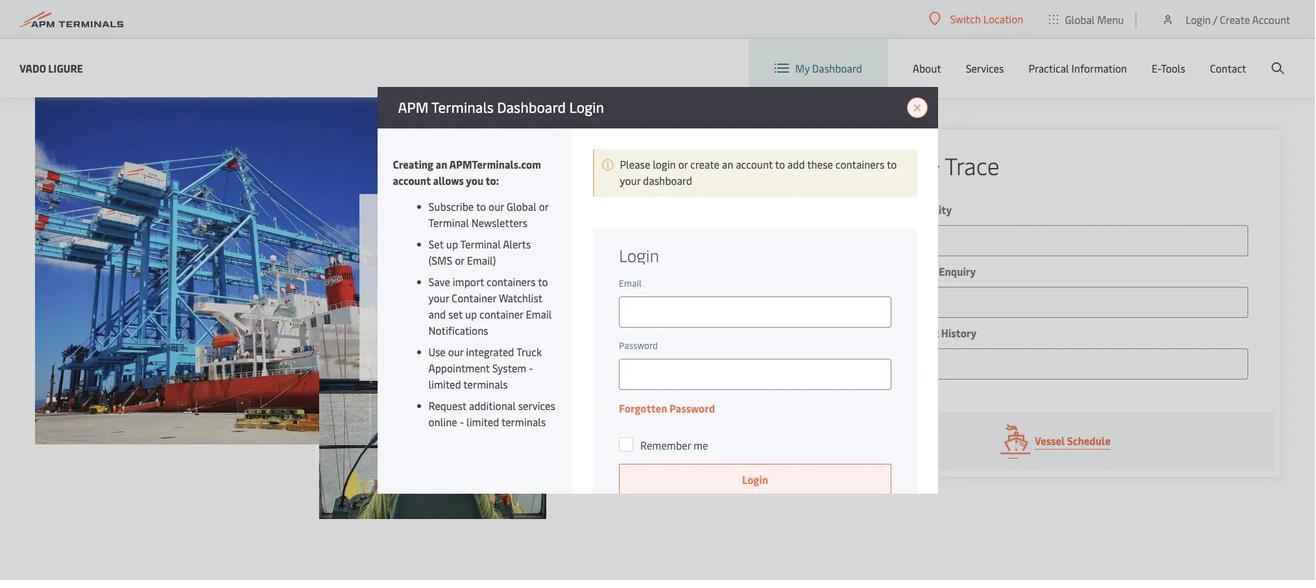 Task type: vqa. For each thing, say whether or not it's contained in the screenshot.
Date,
no



Task type: locate. For each thing, give the bounding box(es) containing it.
0 vertical spatial or
[[679, 157, 688, 171]]

the
[[695, 271, 711, 285], [602, 287, 617, 301], [713, 287, 728, 301], [385, 303, 401, 318], [556, 303, 572, 318]]

vado ligure
[[19, 61, 83, 75], [385, 209, 579, 261]]

close image
[[907, 97, 928, 118]]

terminal,
[[558, 287, 599, 301]]

dashboard
[[497, 97, 566, 117]]

with
[[732, 303, 752, 318]]

1 horizontal spatial or
[[539, 199, 549, 214]]

1 horizontal spatial -
[[529, 361, 533, 375]]

0 horizontal spatial containers
[[487, 275, 536, 289]]

1 horizontal spatial integrated
[[596, 271, 644, 285]]

0 horizontal spatial integrated
[[466, 345, 514, 359]]

container
[[452, 291, 497, 305], [863, 326, 910, 340]]

0 horizontal spatial system
[[453, 271, 487, 285]]

online
[[429, 415, 457, 429]]

watchlist
[[499, 291, 542, 305]]

integrated right well
[[596, 271, 644, 285]]

1 horizontal spatial our
[[489, 199, 504, 214]]

global menu
[[1065, 12, 1124, 26]]

0 vertical spatial login
[[1186, 12, 1211, 26]]

port
[[676, 303, 696, 318]]

in
[[471, 303, 479, 318], [699, 303, 707, 318]]

an
[[436, 157, 447, 171], [722, 157, 734, 171]]

integrated inside the "the vado port system is made up of two well integrated terminals, the reefer terminal and a new semi-automated terminal, the vado gateway. with the launch of the vado gateway in 2019, it became the first semi-automated port"
[[596, 271, 644, 285]]

0 vertical spatial your
[[620, 173, 641, 188]]

0 horizontal spatial limited
[[429, 377, 461, 391]]

1 vertical spatial system
[[493, 361, 527, 375]]

1 horizontal spatial in
[[699, 303, 707, 318]]

or inside subscribe to our global or terminal newsletters
[[539, 199, 549, 214]]

account left add
[[736, 157, 773, 171]]

location
[[984, 12, 1024, 26]]

terminals down services
[[502, 415, 546, 429]]

newsletters
[[472, 216, 528, 230]]

login / create account link
[[1162, 0, 1291, 38]]

integrated
[[596, 271, 644, 285], [466, 345, 514, 359]]

in down with on the right of page
[[699, 303, 707, 318]]

- down truck
[[529, 361, 533, 375]]

0 vertical spatial account
[[736, 157, 773, 171]]

made
[[499, 271, 525, 285]]

0 vertical spatial -
[[529, 361, 533, 375]]

1 horizontal spatial of
[[765, 287, 775, 301]]

your down the save
[[429, 291, 449, 305]]

request
[[429, 399, 467, 413]]

1 horizontal spatial login
[[1186, 12, 1211, 26]]

1 vertical spatial terminal
[[460, 237, 501, 251]]

1 an from the left
[[436, 157, 447, 171]]

up inside 'set up terminal alerts (sms or email)'
[[446, 237, 458, 251]]

import
[[863, 202, 896, 217]]

1 horizontal spatial container
[[863, 326, 910, 340]]

2 vertical spatial or
[[455, 253, 465, 267]]

0 vertical spatial integrated
[[596, 271, 644, 285]]

your down please
[[620, 173, 641, 188]]

and
[[428, 287, 446, 301], [429, 307, 446, 321], [487, 320, 504, 334]]

terminal up email)
[[460, 237, 501, 251]]

1 vertical spatial login
[[569, 97, 604, 117]]

0 vertical spatial vado ligure
[[19, 61, 83, 75]]

containers right these
[[836, 157, 885, 171]]

system up new
[[453, 271, 487, 285]]

became
[[517, 303, 554, 318]]

1 vertical spatial account
[[393, 173, 431, 188]]

0 horizontal spatial ligure
[[48, 61, 83, 75]]

in italy with fully-automated gate and stacking yard.
[[385, 303, 752, 334]]

2 an from the left
[[722, 157, 734, 171]]

0 horizontal spatial up
[[446, 237, 458, 251]]

limited down additional
[[467, 415, 499, 429]]

terminals
[[464, 377, 508, 391], [502, 415, 546, 429]]

truck
[[517, 345, 542, 359]]

1 horizontal spatial automated
[[504, 287, 555, 301]]

0 vertical spatial our
[[489, 199, 504, 214]]

0 horizontal spatial semi-
[[478, 287, 504, 301]]

an right create
[[722, 157, 734, 171]]

- right "online"
[[460, 415, 464, 429]]

1 horizontal spatial system
[[493, 361, 527, 375]]

to left two
[[538, 275, 548, 289]]

terminals inside use our integrated truck appointment system - limited terminals
[[464, 377, 508, 391]]

fully-
[[385, 320, 410, 334]]

0 vertical spatial automated
[[504, 287, 555, 301]]

or down apmterminals.com
[[539, 199, 549, 214]]

of
[[542, 271, 552, 285], [765, 287, 775, 301]]

import
[[453, 275, 484, 289]]

2 in from the left
[[699, 303, 707, 318]]

read more...
[[573, 320, 633, 334]]

0 horizontal spatial container
[[452, 291, 497, 305]]

or right (sms
[[455, 253, 465, 267]]

or
[[679, 157, 688, 171], [539, 199, 549, 214], [455, 253, 465, 267]]

1 horizontal spatial an
[[722, 157, 734, 171]]

subscribe to our global or terminal newsletters
[[429, 199, 549, 230]]

vessel schedule
[[1035, 434, 1111, 448]]

global inside subscribe to our global or terminal newsletters
[[507, 199, 537, 214]]

vado
[[19, 61, 46, 75], [385, 209, 467, 261], [405, 271, 428, 285], [619, 287, 642, 301], [403, 303, 426, 318]]

limited up request
[[429, 377, 461, 391]]

1 vertical spatial limited
[[467, 415, 499, 429]]

0 horizontal spatial in
[[471, 303, 479, 318]]

2 horizontal spatial or
[[679, 157, 688, 171]]

semi-
[[478, 287, 504, 301], [596, 303, 622, 318]]

menu
[[1098, 12, 1124, 26]]

1 in from the left
[[471, 303, 479, 318]]

1 horizontal spatial global
[[1065, 12, 1095, 26]]

container down "import"
[[452, 291, 497, 305]]

0 vertical spatial terminals
[[464, 377, 508, 391]]

automated down gateway
[[410, 320, 461, 334]]

1 horizontal spatial account
[[736, 157, 773, 171]]

account inside creating an apmterminals.com account allows you to:
[[393, 173, 431, 188]]

semi- up 'more...'
[[596, 303, 622, 318]]

1 vertical spatial containers
[[487, 275, 536, 289]]

schedule
[[1068, 434, 1111, 448]]

0 horizontal spatial login
[[569, 97, 604, 117]]

semi- down is
[[478, 287, 504, 301]]

0 horizontal spatial an
[[436, 157, 447, 171]]

1 vertical spatial semi-
[[596, 303, 622, 318]]

ligure
[[48, 61, 83, 75], [477, 209, 579, 261]]

italy
[[709, 303, 730, 318]]

1 vertical spatial up
[[528, 271, 539, 285]]

1 vertical spatial global
[[507, 199, 537, 214]]

1 horizontal spatial containers
[[836, 157, 885, 171]]

login right dashboard
[[569, 97, 604, 117]]

1 vertical spatial your
[[429, 291, 449, 305]]

global
[[1065, 12, 1095, 26], [507, 199, 537, 214]]

0 horizontal spatial your
[[429, 291, 449, 305]]

the
[[385, 271, 402, 285]]

0 horizontal spatial -
[[460, 415, 464, 429]]

0 vertical spatial container
[[452, 291, 497, 305]]

1 vertical spatial vado ligure
[[385, 209, 579, 261]]

1 horizontal spatial ligure
[[477, 209, 579, 261]]

global up newsletters
[[507, 199, 537, 214]]

automated down gateway.
[[622, 303, 674, 318]]

0 horizontal spatial our
[[448, 345, 464, 359]]

and left the a
[[428, 287, 446, 301]]

2 vertical spatial terminal
[[385, 287, 426, 301]]

container left event
[[863, 326, 910, 340]]

availability
[[899, 202, 952, 217]]

dashboard
[[643, 173, 692, 188]]

apm terminals vado secondary image
[[319, 325, 546, 519]]

global left menu
[[1065, 12, 1095, 26]]

new
[[456, 287, 475, 301]]

terminal
[[429, 216, 469, 230], [460, 237, 501, 251], [385, 287, 426, 301]]

in inside the "the vado port system is made up of two well integrated terminals, the reefer terminal and a new semi-automated terminal, the vado gateway. with the launch of the vado gateway in 2019, it became the first semi-automated port"
[[471, 303, 479, 318]]

a
[[448, 287, 453, 301]]

vessel
[[1035, 434, 1065, 448]]

1 horizontal spatial up
[[465, 307, 477, 321]]

login left /
[[1186, 12, 1211, 26]]

0 vertical spatial of
[[542, 271, 552, 285]]

gate
[[464, 320, 485, 334]]

additional
[[469, 399, 516, 413]]

services
[[518, 399, 556, 413]]

your inside please login or create an account to add these containers to your dashboard
[[620, 173, 641, 188]]

to inside save import containers to your container watchlist and set up container email notifications
[[538, 275, 548, 289]]

automated
[[504, 287, 555, 301], [622, 303, 674, 318], [410, 320, 461, 334]]

containers up watchlist
[[487, 275, 536, 289]]

or right login
[[679, 157, 688, 171]]

1 vertical spatial -
[[460, 415, 464, 429]]

our
[[489, 199, 504, 214], [448, 345, 464, 359]]

of left two
[[542, 271, 552, 285]]

1 vertical spatial integrated
[[466, 345, 514, 359]]

0 horizontal spatial vado ligure
[[19, 61, 83, 75]]

limited inside use our integrated truck appointment system - limited terminals
[[429, 377, 461, 391]]

containers inside save import containers to your container watchlist and set up container email notifications
[[487, 275, 536, 289]]

an up the allows
[[436, 157, 447, 171]]

automated up became
[[504, 287, 555, 301]]

0 horizontal spatial global
[[507, 199, 537, 214]]

our up newsletters
[[489, 199, 504, 214]]

global inside global menu button
[[1065, 12, 1095, 26]]

and inside in italy with fully-automated gate and stacking yard.
[[487, 320, 504, 334]]

integrated inside use our integrated truck appointment system - limited terminals
[[466, 345, 514, 359]]

to up newsletters
[[476, 199, 486, 214]]

0 vertical spatial terminal
[[429, 216, 469, 230]]

0 vertical spatial containers
[[836, 157, 885, 171]]

1 horizontal spatial vado ligure
[[385, 209, 579, 261]]

up inside save import containers to your container watchlist and set up container email notifications
[[465, 307, 477, 321]]

system inside the "the vado port system is made up of two well integrated terminals, the reefer terminal and a new semi-automated terminal, the vado gateway. with the launch of the vado gateway in 2019, it became the first semi-automated port"
[[453, 271, 487, 285]]

set
[[449, 307, 463, 321]]

account
[[736, 157, 773, 171], [393, 173, 431, 188]]

system inside use our integrated truck appointment system - limited terminals
[[493, 361, 527, 375]]

2 vertical spatial up
[[465, 307, 477, 321]]

1 vertical spatial our
[[448, 345, 464, 359]]

2 vertical spatial automated
[[410, 320, 461, 334]]

and down 2019,
[[487, 320, 504, 334]]

0 horizontal spatial account
[[393, 173, 431, 188]]

login
[[653, 157, 676, 171]]

1 vertical spatial automated
[[622, 303, 674, 318]]

2 horizontal spatial automated
[[622, 303, 674, 318]]

2 horizontal spatial up
[[528, 271, 539, 285]]

notifications
[[429, 323, 489, 338]]

apm terminals vado primary image
[[35, 97, 424, 445]]

email)
[[467, 253, 496, 267]]

and left set
[[429, 307, 446, 321]]

1 vertical spatial terminals
[[502, 415, 546, 429]]

1 vertical spatial or
[[539, 199, 549, 214]]

terminals up additional
[[464, 377, 508, 391]]

0 horizontal spatial automated
[[410, 320, 461, 334]]

an inside creating an apmterminals.com account allows you to:
[[436, 157, 447, 171]]

0 vertical spatial global
[[1065, 12, 1095, 26]]

reefer
[[714, 271, 744, 285]]

system
[[453, 271, 487, 285], [493, 361, 527, 375]]

save
[[429, 275, 450, 289]]

0 horizontal spatial of
[[542, 271, 552, 285]]

integrated down gate
[[466, 345, 514, 359]]

0 vertical spatial system
[[453, 271, 487, 285]]

subscribe
[[429, 199, 474, 214]]

0 vertical spatial limited
[[429, 377, 461, 391]]

track
[[863, 149, 917, 181]]

to
[[775, 157, 785, 171], [887, 157, 897, 171], [476, 199, 486, 214], [538, 275, 548, 289]]

our inside use our integrated truck appointment system - limited terminals
[[448, 345, 464, 359]]

-
[[529, 361, 533, 375], [460, 415, 464, 429]]

0 horizontal spatial or
[[455, 253, 465, 267]]

0 vertical spatial up
[[446, 237, 458, 251]]

0 vertical spatial ligure
[[48, 61, 83, 75]]

request additional services online - limited terminals
[[429, 399, 556, 429]]

system down truck
[[493, 361, 527, 375]]

of right launch
[[765, 287, 775, 301]]

up
[[446, 237, 458, 251], [528, 271, 539, 285], [465, 307, 477, 321]]

terminal down subscribe
[[429, 216, 469, 230]]

to:
[[486, 173, 499, 188]]

in up gate
[[471, 303, 479, 318]]

vessel schedule link
[[837, 412, 1274, 471]]

- inside use our integrated truck appointment system - limited terminals
[[529, 361, 533, 375]]

our inside subscribe to our global or terminal newsletters
[[489, 199, 504, 214]]

1 horizontal spatial limited
[[467, 415, 499, 429]]

terminal inside the "the vado port system is made up of two well integrated terminals, the reefer terminal and a new semi-automated terminal, the vado gateway. with the launch of the vado gateway in 2019, it became the first semi-automated port"
[[385, 287, 426, 301]]

our up appointment
[[448, 345, 464, 359]]

terminal down the
[[385, 287, 426, 301]]

1 vertical spatial ligure
[[477, 209, 579, 261]]

account down creating
[[393, 173, 431, 188]]

1 horizontal spatial your
[[620, 173, 641, 188]]



Task type: describe. For each thing, give the bounding box(es) containing it.
booking
[[898, 264, 937, 278]]

or inside 'set up terminal alerts (sms or email)'
[[455, 253, 465, 267]]

to left "&"
[[887, 157, 897, 171]]

allows
[[433, 173, 464, 188]]

2019,
[[481, 303, 506, 318]]

with
[[689, 287, 711, 301]]

apmterminals.com
[[449, 157, 541, 171]]

limited inside request additional services online - limited terminals
[[467, 415, 499, 429]]

creating
[[393, 157, 434, 171]]

(sms
[[429, 253, 453, 267]]

containers inside please login or create an account to add these containers to your dashboard
[[836, 157, 885, 171]]

launch
[[731, 287, 762, 301]]

create
[[691, 157, 720, 171]]

apm terminals dashboard login
[[398, 97, 604, 117]]

export
[[863, 264, 896, 278]]

you
[[466, 173, 484, 188]]

yard.
[[548, 320, 571, 334]]

appointment
[[429, 361, 490, 375]]

apm
[[398, 97, 429, 117]]

account inside please login or create an account to add these containers to your dashboard
[[736, 157, 773, 171]]

set up terminal alerts (sms or email)
[[429, 237, 531, 267]]

container event history
[[863, 326, 977, 340]]

in inside in italy with fully-automated gate and stacking yard.
[[699, 303, 707, 318]]

read
[[573, 320, 597, 334]]

set
[[429, 237, 444, 251]]

two
[[554, 271, 572, 285]]

the up italy
[[713, 287, 728, 301]]

switch location button
[[930, 12, 1024, 26]]

to left add
[[775, 157, 785, 171]]

the right terminal,
[[602, 287, 617, 301]]

more...
[[599, 320, 633, 334]]

- inside request additional services online - limited terminals
[[460, 415, 464, 429]]

gateway.
[[645, 287, 686, 301]]

1 horizontal spatial semi-
[[596, 303, 622, 318]]

0 vertical spatial semi-
[[478, 287, 504, 301]]

and inside the "the vado port system is made up of two well integrated terminals, the reefer terminal and a new semi-automated terminal, the vado gateway. with the launch of the vado gateway in 2019, it became the first semi-automated port"
[[428, 287, 446, 301]]

up inside the "the vado port system is made up of two well integrated terminals, the reefer terminal and a new semi-automated terminal, the vado gateway. with the launch of the vado gateway in 2019, it became the first semi-automated port"
[[528, 271, 539, 285]]

save import containers to your container watchlist and set up container email notifications
[[429, 275, 552, 338]]

well
[[575, 271, 594, 285]]

stacking
[[507, 320, 546, 334]]

these
[[808, 157, 833, 171]]

1 vertical spatial of
[[765, 287, 775, 301]]

gateway
[[428, 303, 468, 318]]

trace
[[945, 149, 1000, 181]]

terminals,
[[647, 271, 693, 285]]

is
[[489, 271, 496, 285]]

and inside save import containers to your container watchlist and set up container email notifications
[[429, 307, 446, 321]]

it
[[508, 303, 515, 318]]

1 vertical spatial container
[[863, 326, 910, 340]]

switch
[[950, 12, 981, 26]]

terminal inside 'set up terminal alerts (sms or email)'
[[460, 237, 501, 251]]

/
[[1214, 12, 1218, 26]]

import availability
[[863, 202, 952, 217]]

terminal inside subscribe to our global or terminal newsletters
[[429, 216, 469, 230]]

enquiry
[[939, 264, 976, 278]]

the vado port system is made up of two well integrated terminals, the reefer terminal and a new semi-automated terminal, the vado gateway. with the launch of the vado gateway in 2019, it became the first semi-automated port
[[385, 271, 775, 318]]

your inside save import containers to your container watchlist and set up container email notifications
[[429, 291, 449, 305]]

&
[[923, 149, 940, 181]]

to inside subscribe to our global or terminal newsletters
[[476, 199, 486, 214]]

login / create account
[[1186, 12, 1291, 26]]

the up with on the right of page
[[695, 271, 711, 285]]

terminals
[[432, 97, 494, 117]]

please
[[620, 157, 651, 171]]

container
[[480, 307, 524, 321]]

switch location
[[950, 12, 1024, 26]]

or inside please login or create an account to add these containers to your dashboard
[[679, 157, 688, 171]]

first
[[574, 303, 594, 318]]

container inside save import containers to your container watchlist and set up container email notifications
[[452, 291, 497, 305]]

event
[[912, 326, 939, 340]]

read more... link
[[573, 320, 633, 334]]

alerts
[[503, 237, 531, 251]]

the up "yard."
[[556, 303, 572, 318]]

port
[[430, 271, 450, 285]]

the up the fully-
[[385, 303, 401, 318]]

create
[[1220, 12, 1250, 26]]

please login or create an account to add these containers to your dashboard
[[620, 157, 897, 188]]

export booking enquiry
[[863, 264, 976, 278]]

terminals inside request additional services online - limited terminals
[[502, 415, 546, 429]]

an inside please login or create an account to add these containers to your dashboard
[[722, 157, 734, 171]]

global menu button
[[1037, 0, 1137, 39]]

automated inside in italy with fully-automated gate and stacking yard.
[[410, 320, 461, 334]]

account
[[1253, 12, 1291, 26]]

vado ligure link
[[19, 60, 83, 76]]

use our integrated truck appointment system - limited terminals
[[429, 345, 542, 391]]

track & trace
[[863, 149, 1000, 181]]

history
[[942, 326, 977, 340]]

creating an apmterminals.com account allows you to:
[[393, 157, 541, 188]]

use
[[429, 345, 446, 359]]



